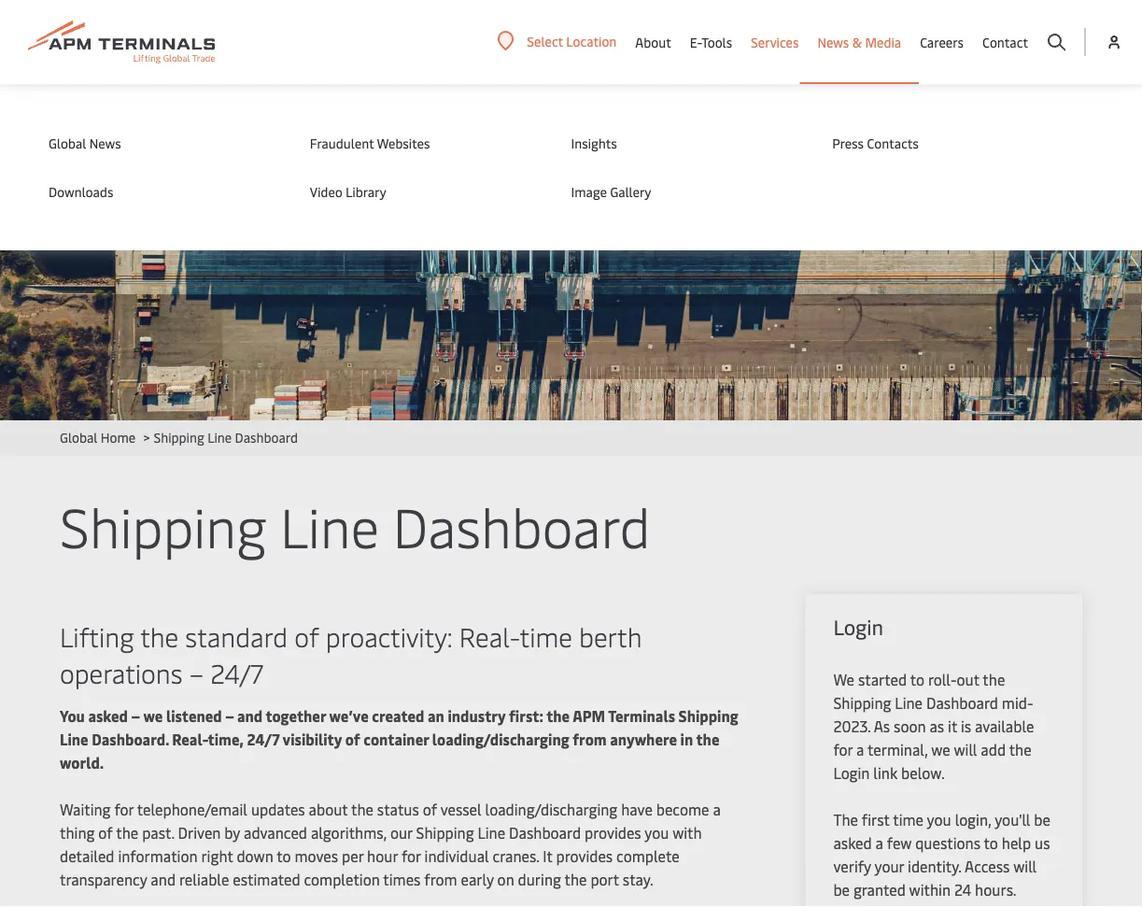 Task type: vqa. For each thing, say whether or not it's contained in the screenshot.
"first"
yes



Task type: locate. For each thing, give the bounding box(es) containing it.
1 horizontal spatial be
[[1035, 809, 1051, 830]]

global
[[49, 134, 86, 152], [60, 428, 97, 446]]

0 horizontal spatial be
[[834, 880, 850, 900]]

– up dashboard. real-
[[131, 706, 140, 726]]

status
[[377, 799, 419, 819]]

1 horizontal spatial we
[[932, 739, 951, 760]]

in
[[681, 729, 693, 749]]

and down information
[[151, 869, 176, 889]]

shipping down global home > shipping line dashboard
[[60, 488, 267, 561]]

be
[[1035, 809, 1051, 830], [834, 880, 850, 900]]

driven
[[178, 823, 221, 843]]

help
[[1002, 833, 1032, 853]]

1 horizontal spatial news
[[818, 33, 849, 51]]

we up dashboard. real-
[[143, 706, 163, 726]]

started
[[858, 669, 907, 689]]

0 horizontal spatial news
[[89, 134, 121, 152]]

and up time,
[[237, 706, 263, 726]]

updates
[[251, 799, 305, 819]]

– inside lifting the standard of proactivity: real-time berth operations – 24/7
[[189, 654, 204, 690]]

0 vertical spatial login
[[834, 613, 884, 640]]

to left roll-
[[911, 669, 925, 689]]

we down as
[[932, 739, 951, 760]]

1 horizontal spatial time
[[893, 809, 924, 830]]

0 vertical spatial news
[[818, 33, 849, 51]]

together
[[266, 706, 326, 726]]

2 horizontal spatial a
[[876, 833, 884, 853]]

proactivity:
[[326, 618, 453, 653]]

news left &
[[818, 33, 849, 51]]

for inside we started to roll-out the shipping line dashboard mid- 2023. as soon as it is available for a terminal, we will add the login link below.
[[834, 739, 853, 760]]

news up downloads
[[89, 134, 121, 152]]

0 vertical spatial for
[[834, 739, 853, 760]]

e-tools button
[[690, 0, 732, 84]]

global news link
[[49, 133, 273, 153]]

global up downloads
[[49, 134, 86, 152]]

time left berth
[[520, 618, 573, 653]]

the right out
[[983, 669, 1006, 689]]

you
[[927, 809, 952, 830], [645, 823, 669, 843]]

1 vertical spatial for
[[114, 799, 134, 819]]

global left home
[[60, 428, 97, 446]]

moves
[[295, 846, 338, 866]]

loading/discharging inside waiting for telephone/email updates about the status of vessel loading/discharging have become a thing of the past. driven by advanced algorithms, our shipping line dashboard provides you with detailed information right down to moves per hour for individual cranes. it provides complete transparency and reliable estimated completion times from early on during the port stay.
[[485, 799, 618, 819]]

0 vertical spatial loading/discharging
[[432, 729, 570, 749]]

we started to roll-out the shipping line dashboard mid- 2023. as soon as it is available for a terminal, we will add the login link below.
[[834, 669, 1035, 783]]

asked right you
[[88, 706, 128, 726]]

login
[[834, 613, 884, 640], [834, 763, 870, 783]]

0 vertical spatial we
[[143, 706, 163, 726]]

to up access
[[984, 833, 999, 853]]

1 vertical spatial from
[[424, 869, 457, 889]]

the inside lifting the standard of proactivity: real-time berth operations – 24/7
[[140, 618, 179, 653]]

2 vertical spatial a
[[876, 833, 884, 853]]

for down 2023.
[[834, 739, 853, 760]]

press contacts link
[[833, 133, 1057, 153]]

completion
[[304, 869, 380, 889]]

2 horizontal spatial to
[[984, 833, 999, 853]]

the
[[834, 809, 859, 830]]

0 vertical spatial from
[[573, 729, 607, 749]]

reliable
[[179, 869, 229, 889]]

– up time,
[[225, 706, 234, 726]]

is
[[961, 716, 972, 736]]

shipping inside the and together we've created an industry first: the apm terminals shipping line dashboard. real-time, 24/7 visibility of container loading/discharging from anywhere in the world.
[[679, 706, 739, 726]]

by
[[224, 823, 240, 843]]

from
[[573, 729, 607, 749], [424, 869, 457, 889]]

2 horizontal spatial for
[[834, 739, 853, 760]]

shipping
[[154, 428, 204, 446], [60, 488, 267, 561], [834, 693, 892, 713], [679, 706, 739, 726], [416, 823, 474, 843]]

1 vertical spatial login
[[834, 763, 870, 783]]

1 vertical spatial loading/discharging
[[485, 799, 618, 819]]

image
[[571, 183, 607, 200]]

and inside waiting for telephone/email updates about the status of vessel loading/discharging have become a thing of the past. driven by advanced algorithms, our shipping line dashboard provides you with detailed information right down to moves per hour for individual cranes. it provides complete transparency and reliable estimated completion times from early on during the port stay.
[[151, 869, 176, 889]]

and
[[237, 706, 263, 726], [151, 869, 176, 889]]

past.
[[142, 823, 174, 843]]

1 horizontal spatial and
[[237, 706, 263, 726]]

port
[[591, 869, 619, 889]]

you up "complete"
[[645, 823, 669, 843]]

shipping inside we started to roll-out the shipping line dashboard mid- 2023. as soon as it is available for a terminal, we will add the login link below.
[[834, 693, 892, 713]]

24/7 inside lifting the standard of proactivity: real-time berth operations – 24/7
[[210, 654, 264, 690]]

24
[[955, 880, 972, 900]]

shipping up individual
[[416, 823, 474, 843]]

contact button
[[983, 0, 1029, 84]]

&
[[853, 33, 862, 51]]

1 horizontal spatial from
[[573, 729, 607, 749]]

0 vertical spatial asked
[[88, 706, 128, 726]]

below.
[[902, 763, 945, 783]]

2023.
[[834, 716, 871, 736]]

will down the help
[[1014, 856, 1037, 876]]

of right standard
[[295, 618, 319, 653]]

image gallery link
[[571, 181, 795, 202]]

we
[[143, 706, 163, 726], [932, 739, 951, 760]]

login left link
[[834, 763, 870, 783]]

transparency
[[60, 869, 147, 889]]

be up "us"
[[1035, 809, 1051, 830]]

waiting
[[60, 799, 111, 819]]

1 vertical spatial provides
[[556, 846, 613, 866]]

about
[[309, 799, 348, 819]]

video
[[310, 183, 343, 200]]

0 vertical spatial provides
[[585, 823, 642, 843]]

provides
[[585, 823, 642, 843], [556, 846, 613, 866]]

0 horizontal spatial to
[[277, 846, 291, 866]]

1 vertical spatial asked
[[834, 833, 872, 853]]

for up 'times'
[[402, 846, 421, 866]]

shipping up in
[[679, 706, 739, 726]]

to inside we started to roll-out the shipping line dashboard mid- 2023. as soon as it is available for a terminal, we will add the login link below.
[[911, 669, 925, 689]]

0 horizontal spatial from
[[424, 869, 457, 889]]

contact
[[983, 33, 1029, 51]]

image gallery
[[571, 183, 652, 200]]

24/7
[[210, 654, 264, 690], [247, 729, 280, 749]]

from down individual
[[424, 869, 457, 889]]

loading/discharging down "industry"
[[432, 729, 570, 749]]

identity.
[[908, 856, 962, 876]]

0 horizontal spatial a
[[713, 799, 721, 819]]

news
[[818, 33, 849, 51], [89, 134, 121, 152]]

0 horizontal spatial and
[[151, 869, 176, 889]]

algorithms,
[[311, 823, 387, 843]]

out
[[957, 669, 980, 689]]

of down we've
[[345, 729, 360, 749]]

video library link
[[310, 181, 534, 202]]

apm
[[573, 706, 606, 726]]

you up questions
[[927, 809, 952, 830]]

>
[[143, 428, 150, 446]]

be down verify
[[834, 880, 850, 900]]

1 horizontal spatial asked
[[834, 833, 872, 853]]

1 vertical spatial time
[[893, 809, 924, 830]]

e-
[[690, 33, 702, 51]]

a down 2023.
[[857, 739, 865, 760]]

will inside we started to roll-out the shipping line dashboard mid- 2023. as soon as it is available for a terminal, we will add the login link below.
[[954, 739, 978, 760]]

1 vertical spatial global
[[60, 428, 97, 446]]

the right in
[[696, 729, 720, 749]]

1 vertical spatial a
[[713, 799, 721, 819]]

24/7 down standard
[[210, 654, 264, 690]]

time inside lifting the standard of proactivity: real-time berth operations – 24/7
[[520, 618, 573, 653]]

1 horizontal spatial you
[[927, 809, 952, 830]]

1 horizontal spatial to
[[911, 669, 925, 689]]

will
[[954, 739, 978, 760], [1014, 856, 1037, 876]]

login up we
[[834, 613, 884, 640]]

24/7 right time,
[[247, 729, 280, 749]]

contacts
[[867, 134, 919, 152]]

for
[[834, 739, 853, 760], [114, 799, 134, 819], [402, 846, 421, 866]]

1 horizontal spatial for
[[402, 846, 421, 866]]

1 vertical spatial will
[[1014, 856, 1037, 876]]

visibility
[[283, 729, 342, 749]]

mid-
[[1002, 693, 1034, 713]]

loading/discharging up 'it'
[[485, 799, 618, 819]]

0 horizontal spatial you
[[645, 823, 669, 843]]

will down is
[[954, 739, 978, 760]]

insights link
[[571, 133, 795, 153]]

we
[[834, 669, 855, 689]]

global for global home > shipping line dashboard
[[60, 428, 97, 446]]

1 vertical spatial we
[[932, 739, 951, 760]]

provides up port
[[556, 846, 613, 866]]

asked up verify
[[834, 833, 872, 853]]

a left the few
[[876, 833, 884, 853]]

login inside we started to roll-out the shipping line dashboard mid- 2023. as soon as it is available for a terminal, we will add the login link below.
[[834, 763, 870, 783]]

the left port
[[565, 869, 587, 889]]

lifting
[[60, 618, 134, 653]]

0 vertical spatial time
[[520, 618, 573, 653]]

0 vertical spatial global
[[49, 134, 86, 152]]

e-tools
[[690, 33, 732, 51]]

fraudulent websites
[[310, 134, 430, 152]]

cranes.
[[493, 846, 539, 866]]

0 vertical spatial will
[[954, 739, 978, 760]]

1 horizontal spatial –
[[189, 654, 204, 690]]

24/7 inside the and together we've created an industry first: the apm terminals shipping line dashboard. real-time, 24/7 visibility of container loading/discharging from anywhere in the world.
[[247, 729, 280, 749]]

2 login from the top
[[834, 763, 870, 783]]

for right waiting
[[114, 799, 134, 819]]

0 vertical spatial a
[[857, 739, 865, 760]]

anywhere
[[610, 729, 677, 749]]

1 horizontal spatial a
[[857, 739, 865, 760]]

to down advanced
[[277, 846, 291, 866]]

provides down the have
[[585, 823, 642, 843]]

a
[[857, 739, 865, 760], [713, 799, 721, 819], [876, 833, 884, 853]]

time up the few
[[893, 809, 924, 830]]

will inside the first time you login, you'll be asked a few questions to help us verify your identity. access will be granted within 24 hours.
[[1014, 856, 1037, 876]]

0 vertical spatial and
[[237, 706, 263, 726]]

shipping up 2023.
[[834, 693, 892, 713]]

0 horizontal spatial for
[[114, 799, 134, 819]]

1 vertical spatial and
[[151, 869, 176, 889]]

about
[[636, 33, 671, 51]]

0 horizontal spatial asked
[[88, 706, 128, 726]]

– up listened
[[189, 654, 204, 690]]

select location button
[[497, 31, 617, 51]]

0 horizontal spatial –
[[131, 706, 140, 726]]

of inside the and together we've created an industry first: the apm terminals shipping line dashboard. real-time, 24/7 visibility of container loading/discharging from anywhere in the world.
[[345, 729, 360, 749]]

1 horizontal spatial will
[[1014, 856, 1037, 876]]

of right thing
[[98, 823, 113, 843]]

from down apm at the right bottom
[[573, 729, 607, 749]]

a right become
[[713, 799, 721, 819]]

0 horizontal spatial time
[[520, 618, 573, 653]]

select location
[[527, 32, 617, 50]]

first
[[862, 809, 890, 830]]

add
[[981, 739, 1006, 760]]

1 vertical spatial 24/7
[[247, 729, 280, 749]]

telephone/email
[[137, 799, 248, 819]]

0 horizontal spatial we
[[143, 706, 163, 726]]

0 vertical spatial 24/7
[[210, 654, 264, 690]]

global for global news
[[49, 134, 86, 152]]

global home link
[[60, 428, 136, 446]]

0 horizontal spatial will
[[954, 739, 978, 760]]

the up "operations"
[[140, 618, 179, 653]]



Task type: describe. For each thing, give the bounding box(es) containing it.
terminals
[[608, 706, 675, 726]]

listened
[[166, 706, 222, 726]]

insights
[[571, 134, 617, 152]]

about button
[[636, 0, 671, 84]]

world.
[[60, 753, 104, 773]]

line inside the and together we've created an industry first: the apm terminals shipping line dashboard. real-time, 24/7 visibility of container loading/discharging from anywhere in the world.
[[60, 729, 88, 749]]

the first time you login, you'll be asked a few questions to help us verify your identity. access will be granted within 24 hours.
[[834, 809, 1051, 900]]

services
[[751, 33, 799, 51]]

time inside the first time you login, you'll be asked a few questions to help us verify your identity. access will be granted within 24 hours.
[[893, 809, 924, 830]]

verify
[[834, 856, 871, 876]]

dashboard inside we started to roll-out the shipping line dashboard mid- 2023. as soon as it is available for a terminal, we will add the login link below.
[[927, 693, 999, 713]]

2 horizontal spatial –
[[225, 706, 234, 726]]

downloads link
[[49, 181, 273, 202]]

during
[[518, 869, 561, 889]]

hour
[[367, 846, 398, 866]]

you inside waiting for telephone/email updates about the status of vessel loading/discharging have become a thing of the past. driven by advanced algorithms, our shipping line dashboard provides you with detailed information right down to moves per hour for individual cranes. it provides complete transparency and reliable estimated completion times from early on during the port stay.
[[645, 823, 669, 843]]

few
[[887, 833, 912, 853]]

1 vertical spatial be
[[834, 880, 850, 900]]

to inside the first time you login, you'll be asked a few questions to help us verify your identity. access will be granted within 24 hours.
[[984, 833, 999, 853]]

news inside dropdown button
[[818, 33, 849, 51]]

media
[[865, 33, 902, 51]]

early
[[461, 869, 494, 889]]

standard
[[185, 618, 288, 653]]

a inside we started to roll-out the shipping line dashboard mid- 2023. as soon as it is available for a terminal, we will add the login link below.
[[857, 739, 865, 760]]

individual
[[425, 846, 489, 866]]

you asked – we listened –
[[60, 706, 237, 726]]

per
[[342, 846, 364, 866]]

you'll
[[995, 809, 1031, 830]]

soon
[[894, 716, 926, 736]]

from inside waiting for telephone/email updates about the status of vessel loading/discharging have become a thing of the past. driven by advanced algorithms, our shipping line dashboard provides you with detailed information right down to moves per hour for individual cranes. it provides complete transparency and reliable estimated completion times from early on during the port stay.
[[424, 869, 457, 889]]

we inside we started to roll-out the shipping line dashboard mid- 2023. as soon as it is available for a terminal, we will add the login link below.
[[932, 739, 951, 760]]

container
[[364, 729, 429, 749]]

fraudulent
[[310, 134, 374, 152]]

hours.
[[975, 880, 1017, 900]]

the right the add
[[1010, 739, 1032, 760]]

login,
[[955, 809, 992, 830]]

press
[[833, 134, 864, 152]]

news & media
[[818, 33, 902, 51]]

operations
[[60, 654, 183, 690]]

thing
[[60, 823, 95, 843]]

home
[[101, 428, 136, 446]]

and together we've created an industry first: the apm terminals shipping line dashboard. real-time, 24/7 visibility of container loading/discharging from anywhere in the world.
[[60, 706, 739, 773]]

detailed
[[60, 846, 114, 866]]

dashboard inside waiting for telephone/email updates about the status of vessel loading/discharging have become a thing of the past. driven by advanced algorithms, our shipping line dashboard provides you with detailed information right down to moves per hour for individual cranes. it provides complete transparency and reliable estimated completion times from early on during the port stay.
[[509, 823, 581, 843]]

the left apm at the right bottom
[[547, 706, 570, 726]]

granted
[[854, 880, 906, 900]]

it
[[543, 846, 553, 866]]

our
[[390, 823, 413, 843]]

careers
[[920, 33, 964, 51]]

estimated
[[233, 869, 300, 889]]

shipping inside waiting for telephone/email updates about the status of vessel loading/discharging have become a thing of the past. driven by advanced algorithms, our shipping line dashboard provides you with detailed information right down to moves per hour for individual cranes. it provides complete transparency and reliable estimated completion times from early on during the port stay.
[[416, 823, 474, 843]]

loading/discharging inside the and together we've created an industry first: the apm terminals shipping line dashboard. real-time, 24/7 visibility of container loading/discharging from anywhere in the world.
[[432, 729, 570, 749]]

a inside the first time you login, you'll be asked a few questions to help us verify your identity. access will be granted within 24 hours.
[[876, 833, 884, 853]]

time,
[[208, 729, 244, 749]]

careers button
[[920, 0, 964, 84]]

shipping right >
[[154, 428, 204, 446]]

of inside lifting the standard of proactivity: real-time berth operations – 24/7
[[295, 618, 319, 653]]

the up algorithms, at left
[[351, 799, 374, 819]]

global news
[[49, 134, 121, 152]]

2 vertical spatial for
[[402, 846, 421, 866]]

as
[[874, 716, 890, 736]]

line inside waiting for telephone/email updates about the status of vessel loading/discharging have become a thing of the past. driven by advanced algorithms, our shipping line dashboard provides you with detailed information right down to moves per hour for individual cranes. it provides complete transparency and reliable estimated completion times from early on during the port stay.
[[478, 823, 506, 843]]

0 vertical spatial be
[[1035, 809, 1051, 830]]

access
[[965, 856, 1010, 876]]

and inside the and together we've created an industry first: the apm terminals shipping line dashboard. real-time, 24/7 visibility of container loading/discharging from anywhere in the world.
[[237, 706, 263, 726]]

stay.
[[623, 869, 654, 889]]

vessel
[[441, 799, 482, 819]]

waiting for telephone/email updates about the status of vessel loading/discharging have become a thing of the past. driven by advanced algorithms, our shipping line dashboard provides you with detailed information right down to moves per hour for individual cranes. it provides complete transparency and reliable estimated completion times from early on during the port stay.
[[60, 799, 721, 889]]

services button
[[751, 0, 799, 84]]

video library
[[310, 183, 386, 200]]

1 login from the top
[[834, 613, 884, 640]]

a inside waiting for telephone/email updates about the status of vessel loading/discharging have become a thing of the past. driven by advanced algorithms, our shipping line dashboard provides you with detailed information right down to moves per hour for individual cranes. it provides complete transparency and reliable estimated completion times from early on during the port stay.
[[713, 799, 721, 819]]

an
[[428, 706, 445, 726]]

become
[[657, 799, 710, 819]]

from inside the and together we've created an industry first: the apm terminals shipping line dashboard. real-time, 24/7 visibility of container loading/discharging from anywhere in the world.
[[573, 729, 607, 749]]

asked inside the first time you login, you'll be asked a few questions to help us verify your identity. access will be granted within 24 hours.
[[834, 833, 872, 853]]

press contacts
[[833, 134, 919, 152]]

on
[[498, 869, 514, 889]]

select
[[527, 32, 563, 50]]

times
[[383, 869, 421, 889]]

created
[[372, 706, 425, 726]]

of left vessel
[[423, 799, 437, 819]]

dashboard. real-
[[92, 729, 208, 749]]

line inside we started to roll-out the shipping line dashboard mid- 2023. as soon as it is available for a terminal, we will add the login link below.
[[895, 693, 923, 713]]

shipping line dashboard image
[[0, 84, 1143, 420]]

down
[[237, 846, 273, 866]]

terminal,
[[868, 739, 928, 760]]

library
[[346, 183, 386, 200]]

your
[[875, 856, 904, 876]]

questions
[[916, 833, 981, 853]]

1 vertical spatial news
[[89, 134, 121, 152]]

advanced
[[244, 823, 307, 843]]

within
[[910, 880, 951, 900]]

you
[[60, 706, 85, 726]]

you inside the first time you login, you'll be asked a few questions to help us verify your identity. access will be granted within 24 hours.
[[927, 809, 952, 830]]

lifting the standard of proactivity: real-time berth operations – 24/7
[[60, 618, 642, 690]]

complete
[[617, 846, 680, 866]]

link
[[874, 763, 898, 783]]

industry
[[448, 706, 506, 726]]

to inside waiting for telephone/email updates about the status of vessel loading/discharging have become a thing of the past. driven by advanced algorithms, our shipping line dashboard provides you with detailed information right down to moves per hour for individual cranes. it provides complete transparency and reliable estimated completion times from early on during the port stay.
[[277, 846, 291, 866]]

with
[[673, 823, 702, 843]]

the left past.
[[116, 823, 138, 843]]

global home > shipping line dashboard
[[60, 428, 298, 446]]

tools
[[702, 33, 732, 51]]

websites
[[377, 134, 430, 152]]



